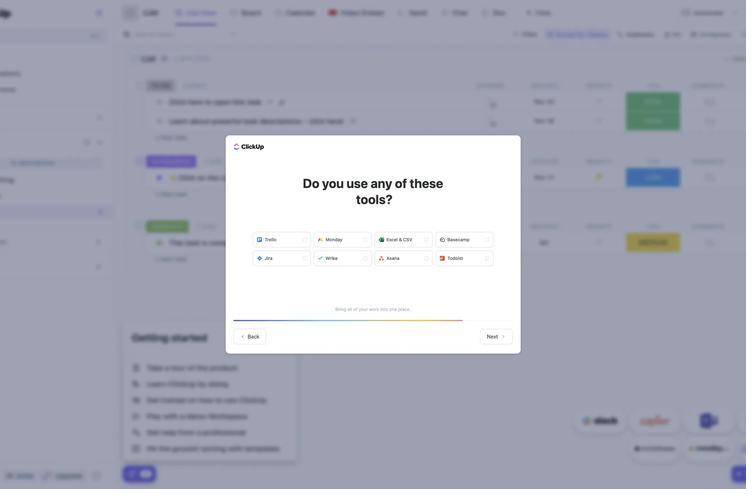 Task type: locate. For each thing, give the bounding box(es) containing it.
bring all of your work into one place.
[[336, 307, 411, 312]]

wrike button
[[314, 251, 372, 266]]

1 vertical spatial of
[[354, 307, 358, 312]]

todoist
[[448, 255, 464, 261]]

of right any
[[395, 176, 408, 191]]

asana button
[[375, 251, 433, 266]]

csv
[[404, 237, 413, 242]]

any
[[371, 176, 393, 191]]

into
[[381, 307, 389, 312]]

back button
[[234, 329, 266, 344]]

you
[[322, 176, 344, 191]]

of
[[395, 176, 408, 191], [354, 307, 358, 312]]

basecamp
[[448, 237, 470, 242]]

&
[[399, 237, 403, 242]]

of right all
[[354, 307, 358, 312]]

1 horizontal spatial of
[[395, 176, 408, 191]]

jira
[[265, 255, 273, 261]]

tools?
[[357, 192, 393, 207]]

0 vertical spatial of
[[395, 176, 408, 191]]

trello button
[[253, 232, 311, 247]]

trello
[[265, 237, 277, 242]]

excel & csv
[[387, 237, 413, 242]]

next
[[488, 334, 499, 340]]



Task type: describe. For each thing, give the bounding box(es) containing it.
monday
[[326, 237, 343, 242]]

basecamp button
[[436, 232, 494, 247]]

all
[[348, 307, 353, 312]]

excel
[[387, 237, 398, 242]]

these
[[410, 176, 444, 191]]

work
[[369, 307, 379, 312]]

todoist button
[[436, 251, 494, 266]]

use
[[347, 176, 368, 191]]

place.
[[399, 307, 411, 312]]

next button
[[481, 329, 513, 344]]

back
[[248, 334, 260, 340]]

asana
[[387, 255, 400, 261]]

one
[[390, 307, 397, 312]]

bring
[[336, 307, 347, 312]]

clickup logo image
[[234, 143, 264, 150]]

do
[[303, 176, 320, 191]]

jira button
[[253, 251, 311, 266]]

0 horizontal spatial of
[[354, 307, 358, 312]]

your
[[359, 307, 368, 312]]

do you use any of these tools?
[[303, 176, 444, 207]]

wrike
[[326, 255, 338, 261]]

excel & csv button
[[375, 232, 433, 247]]

of inside do you use any of these tools?
[[395, 176, 408, 191]]

monday button
[[314, 232, 372, 247]]



Task type: vqa. For each thing, say whether or not it's contained in the screenshot.
Space, , element
no



